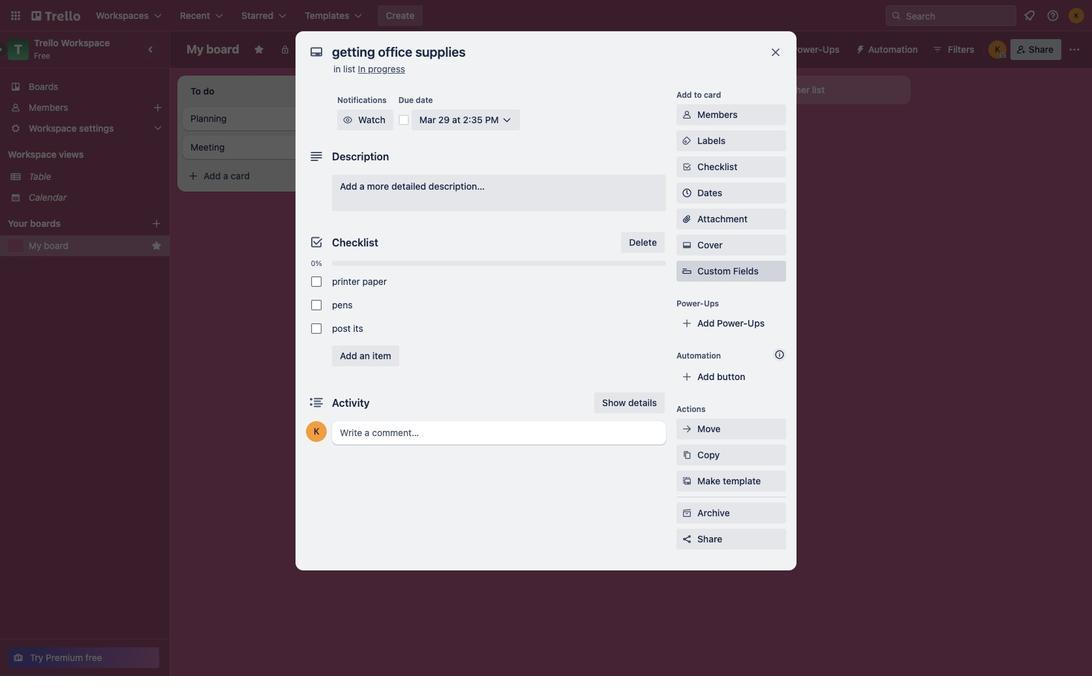 Task type: locate. For each thing, give the bounding box(es) containing it.
a down add a more detailed description…
[[409, 207, 414, 218]]

list right another
[[812, 84, 825, 95]]

members link down boards
[[0, 97, 170, 118]]

mar for mar 29
[[392, 131, 406, 140]]

add a card button down meeting link
[[183, 166, 326, 187]]

cover link
[[677, 235, 786, 256]]

sm image inside automation button
[[850, 39, 869, 57]]

sm image inside watch button
[[341, 114, 354, 127]]

1 horizontal spatial power-
[[717, 318, 748, 329]]

sm image right power-ups button
[[850, 39, 869, 57]]

add left the an
[[340, 350, 357, 362]]

0 vertical spatial board
[[206, 42, 239, 56]]

1 vertical spatial 29
[[408, 131, 418, 140]]

1 horizontal spatial 29
[[438, 114, 450, 125]]

ups down fields on the right of the page
[[748, 318, 765, 329]]

mar 29 at 2:35 pm
[[419, 114, 499, 125]]

kendallparks02 (kendallparks02) image right open information menu icon on the top
[[1069, 8, 1085, 23]]

power- down custom
[[677, 299, 704, 309]]

notifications
[[337, 95, 387, 105]]

your boards with 1 items element
[[8, 216, 132, 232]]

printer
[[332, 276, 360, 287]]

kendallparks02 (kendallparks02) image
[[1069, 8, 1085, 23], [988, 40, 1007, 59]]

1 horizontal spatial mar
[[419, 114, 436, 125]]

add a card button
[[183, 166, 326, 187], [368, 202, 512, 223]]

my board down boards
[[29, 240, 68, 251]]

power- down custom fields "button"
[[717, 318, 748, 329]]

starred icon image
[[151, 241, 162, 251]]

automation down search icon
[[869, 44, 918, 55]]

board down boards
[[44, 240, 68, 251]]

card down meeting link
[[231, 170, 250, 181]]

1 horizontal spatial my board
[[187, 42, 239, 56]]

1 vertical spatial kendallparks02 (kendallparks02) image
[[988, 40, 1007, 59]]

1 sm image from the top
[[681, 108, 694, 121]]

0 horizontal spatial share button
[[677, 529, 786, 550]]

sm image inside "copy" link
[[681, 449, 694, 462]]

automation inside button
[[869, 44, 918, 55]]

0 horizontal spatial list
[[343, 63, 356, 74]]

ups up add power-ups
[[704, 299, 719, 309]]

29 for mar 29 at 2:35 pm
[[438, 114, 450, 125]]

ups inside the add power-ups link
[[748, 318, 765, 329]]

checklist inside button
[[698, 161, 738, 172]]

1 horizontal spatial workspace
[[61, 37, 110, 48]]

is
[[428, 177, 434, 187]]

description…
[[429, 181, 485, 192]]

members link up labels link
[[677, 104, 786, 125]]

sm image inside archive link
[[681, 507, 694, 520]]

0 vertical spatial my board
[[187, 42, 239, 56]]

0 vertical spatial ups
[[823, 44, 840, 55]]

free
[[34, 51, 50, 61]]

my inside my board link
[[29, 240, 41, 251]]

date
[[416, 95, 433, 105]]

1 vertical spatial workspace
[[8, 149, 57, 160]]

kendallparks02 (kendallparks02) image right filters
[[988, 40, 1007, 59]]

make
[[698, 476, 721, 487]]

a left more
[[360, 181, 365, 192]]

1 vertical spatial automation
[[677, 351, 721, 361]]

sm image down actions
[[681, 423, 694, 436]]

0 vertical spatial automation
[[869, 44, 918, 55]]

mar inside mar 29 at 2:35 pm button
[[419, 114, 436, 125]]

0 vertical spatial create from template… image
[[705, 112, 715, 123]]

fields
[[733, 266, 759, 277]]

checklist down labels
[[698, 161, 738, 172]]

sm image
[[681, 108, 694, 121], [681, 134, 694, 147], [681, 239, 694, 252], [681, 507, 694, 520]]

switch to… image
[[9, 9, 22, 22]]

automation up the add button at the right bottom of the page
[[677, 351, 721, 361]]

make template link
[[677, 471, 786, 492]]

create from template… image
[[705, 112, 715, 123], [334, 171, 345, 181]]

sm image inside move 'link'
[[681, 423, 694, 436]]

0 vertical spatial checklist
[[698, 161, 738, 172]]

create from template… image up labels
[[705, 112, 715, 123]]

power-
[[792, 44, 823, 55], [677, 299, 704, 309], [717, 318, 748, 329]]

29 inside option
[[408, 131, 418, 140]]

power- up another
[[792, 44, 823, 55]]

0 horizontal spatial 29
[[408, 131, 418, 140]]

create from template… image down 'description'
[[334, 171, 345, 181]]

sm image for cover
[[681, 239, 694, 252]]

list
[[343, 63, 356, 74], [812, 84, 825, 95]]

test prototype
[[376, 160, 437, 171]]

board left star or unstar board image
[[206, 42, 239, 56]]

checklist up printer paper
[[332, 237, 378, 249]]

paper
[[363, 276, 387, 287]]

0 horizontal spatial create from template… image
[[334, 171, 345, 181]]

workspace right trello
[[61, 37, 110, 48]]

share
[[1029, 44, 1054, 55], [698, 534, 723, 545]]

1 horizontal spatial ups
[[748, 318, 765, 329]]

post its
[[332, 323, 363, 334]]

0 horizontal spatial ups
[[704, 299, 719, 309]]

sm image down the add to card
[[681, 108, 694, 121]]

sm image left the cover
[[681, 239, 694, 252]]

board
[[206, 42, 239, 56], [44, 240, 68, 251]]

add a more detailed description…
[[340, 181, 485, 192]]

template.
[[443, 177, 477, 187]]

filters button
[[929, 39, 979, 60]]

your boards
[[8, 218, 61, 229]]

3 sm image from the top
[[681, 239, 694, 252]]

checklist
[[698, 161, 738, 172], [332, 237, 378, 249]]

1 vertical spatial power-ups
[[677, 299, 719, 309]]

0 vertical spatial add a card button
[[183, 166, 326, 187]]

add a card down add a more detailed description…
[[389, 207, 435, 218]]

add a card for "add a card" button related to bottommost create from template… icon
[[204, 170, 250, 181]]

t link
[[8, 39, 29, 60]]

my down your boards
[[29, 240, 41, 251]]

table link
[[29, 170, 162, 183]]

add a card button for create from template… image
[[368, 202, 512, 223]]

my board left star or unstar board image
[[187, 42, 239, 56]]

primary element
[[0, 0, 1092, 31]]

watch button
[[337, 110, 393, 131]]

2 horizontal spatial ups
[[823, 44, 840, 55]]

0 vertical spatial mar
[[419, 114, 436, 125]]

power-ups up add another list button
[[792, 44, 840, 55]]

2:35
[[463, 114, 483, 125]]

1 vertical spatial my
[[29, 240, 41, 251]]

add a card for create from template… image "add a card" button
[[389, 207, 435, 218]]

my board
[[187, 42, 239, 56], [29, 240, 68, 251]]

1 horizontal spatial power-ups
[[792, 44, 840, 55]]

filters
[[948, 44, 975, 55]]

1 vertical spatial checklist
[[332, 237, 378, 249]]

0 vertical spatial my
[[187, 42, 204, 56]]

search image
[[891, 10, 902, 21]]

due
[[399, 95, 414, 105]]

my
[[187, 42, 204, 56], [29, 240, 41, 251]]

sm image left copy
[[681, 449, 694, 462]]

add a card button down this card is a template.
[[368, 202, 512, 223]]

mar
[[419, 114, 436, 125], [392, 131, 406, 140]]

share left show menu image
[[1029, 44, 1054, 55]]

this
[[392, 177, 407, 187]]

workspace
[[61, 37, 110, 48], [8, 149, 57, 160]]

kendallparks02 (kendallparks02) image
[[306, 422, 327, 442]]

views
[[59, 149, 84, 160]]

None text field
[[326, 40, 756, 64]]

1 horizontal spatial kendallparks02 (kendallparks02) image
[[1069, 8, 1085, 23]]

delete
[[629, 237, 657, 248]]

0 horizontal spatial kendallparks02 (kendallparks02) image
[[988, 40, 1007, 59]]

share button
[[1011, 39, 1062, 60], [677, 529, 786, 550]]

sm image for move
[[681, 423, 694, 436]]

custom fields
[[698, 266, 759, 277]]

2 horizontal spatial power-
[[792, 44, 823, 55]]

0 vertical spatial share button
[[1011, 39, 1062, 60]]

0 horizontal spatial power-
[[677, 299, 704, 309]]

delete link
[[621, 232, 665, 253]]

meeting link
[[191, 141, 342, 154]]

0 horizontal spatial my board
[[29, 240, 68, 251]]

customize views image
[[398, 43, 411, 56]]

0 vertical spatial list
[[343, 63, 356, 74]]

4 sm image from the top
[[681, 507, 694, 520]]

activity
[[332, 397, 370, 409]]

1 horizontal spatial checklist
[[698, 161, 738, 172]]

29 for mar 29
[[408, 131, 418, 140]]

mar down mark due date as complete checkbox
[[392, 131, 406, 140]]

mar inside mar 29 option
[[392, 131, 406, 140]]

0 horizontal spatial share
[[698, 534, 723, 545]]

card down add a more detailed description…
[[416, 207, 435, 218]]

1 vertical spatial add a card button
[[368, 202, 512, 223]]

getting office supplies link
[[376, 112, 527, 125]]

1 horizontal spatial add a card button
[[368, 202, 512, 223]]

29 down mark due date as complete checkbox
[[408, 131, 418, 140]]

power-ups
[[792, 44, 840, 55], [677, 299, 719, 309]]

in list in progress
[[333, 63, 405, 74]]

boards
[[30, 218, 61, 229]]

template
[[723, 476, 761, 487]]

sm image for labels
[[681, 134, 694, 147]]

calendar link
[[29, 191, 162, 204]]

show details link
[[595, 393, 665, 414]]

2 vertical spatial power-
[[717, 318, 748, 329]]

1 horizontal spatial share
[[1029, 44, 1054, 55]]

mar down date
[[419, 114, 436, 125]]

card left is
[[409, 177, 426, 187]]

a
[[223, 170, 228, 181], [436, 177, 440, 187], [360, 181, 365, 192], [409, 207, 414, 218]]

1 horizontal spatial list
[[812, 84, 825, 95]]

add down 'meeting'
[[204, 170, 221, 181]]

29
[[438, 114, 450, 125], [408, 131, 418, 140]]

share button down 0 notifications icon
[[1011, 39, 1062, 60]]

1 vertical spatial create from template… image
[[334, 171, 345, 181]]

1 vertical spatial add a card
[[389, 207, 435, 218]]

Search field
[[902, 6, 1016, 25]]

show
[[602, 397, 626, 409]]

labels
[[698, 135, 726, 146]]

1 horizontal spatial create from template… image
[[705, 112, 715, 123]]

calendar
[[29, 192, 67, 203]]

add left more
[[340, 181, 357, 192]]

attachment
[[698, 213, 748, 224]]

test
[[376, 160, 394, 171]]

1 horizontal spatial my
[[187, 42, 204, 56]]

meeting
[[191, 142, 225, 153]]

power-ups down custom
[[677, 299, 719, 309]]

0 vertical spatial workspace
[[61, 37, 110, 48]]

share down archive
[[698, 534, 723, 545]]

1 horizontal spatial automation
[[869, 44, 918, 55]]

sm image left archive
[[681, 507, 694, 520]]

sm image inside make template link
[[681, 475, 694, 488]]

2 sm image from the top
[[681, 134, 694, 147]]

power-ups inside button
[[792, 44, 840, 55]]

29 left at
[[438, 114, 450, 125]]

29 inside button
[[438, 114, 450, 125]]

0 vertical spatial power-ups
[[792, 44, 840, 55]]

a down 'meeting'
[[223, 170, 228, 181]]

1 vertical spatial board
[[44, 240, 68, 251]]

sm image
[[850, 39, 869, 57], [341, 114, 354, 127], [681, 423, 694, 436], [681, 449, 694, 462], [681, 475, 694, 488]]

0 horizontal spatial power-ups
[[677, 299, 719, 309]]

sm image left make
[[681, 475, 694, 488]]

0 horizontal spatial workspace
[[8, 149, 57, 160]]

add down detailed
[[389, 207, 406, 218]]

sm image inside "cover" link
[[681, 239, 694, 252]]

Mar 29 checkbox
[[376, 128, 422, 144]]

my board inside board name text box
[[187, 42, 239, 56]]

0 vertical spatial add a card
[[204, 170, 250, 181]]

0 horizontal spatial board
[[44, 240, 68, 251]]

trello
[[34, 37, 59, 48]]

add
[[757, 84, 774, 95], [677, 90, 692, 100], [204, 170, 221, 181], [340, 181, 357, 192], [389, 207, 406, 218], [698, 318, 715, 329], [340, 350, 357, 362], [698, 371, 715, 382]]

create button
[[378, 5, 423, 26]]

sm image for archive
[[681, 507, 694, 520]]

0 horizontal spatial my
[[29, 240, 41, 251]]

1 vertical spatial power-
[[677, 299, 704, 309]]

sm image for watch
[[341, 114, 354, 127]]

my left star or unstar board image
[[187, 42, 204, 56]]

0 horizontal spatial add a card
[[204, 170, 250, 181]]

0 horizontal spatial mar
[[392, 131, 406, 140]]

sm image inside labels link
[[681, 134, 694, 147]]

prototype
[[396, 160, 437, 171]]

1 vertical spatial mar
[[392, 131, 406, 140]]

members up labels
[[698, 109, 738, 120]]

sm image for members
[[681, 108, 694, 121]]

sm image left labels
[[681, 134, 694, 147]]

0 vertical spatial power-
[[792, 44, 823, 55]]

1 horizontal spatial board
[[206, 42, 239, 56]]

0 horizontal spatial add a card button
[[183, 166, 326, 187]]

0 vertical spatial 29
[[438, 114, 450, 125]]

1 vertical spatial list
[[812, 84, 825, 95]]

more
[[367, 181, 389, 192]]

ups up add another list button
[[823, 44, 840, 55]]

1 vertical spatial my board
[[29, 240, 68, 251]]

workspace up table
[[8, 149, 57, 160]]

members link
[[0, 97, 170, 118], [677, 104, 786, 125]]

office
[[408, 113, 432, 124]]

automation button
[[850, 39, 926, 60]]

sm image left 'watch'
[[341, 114, 354, 127]]

add left another
[[757, 84, 774, 95]]

due date
[[399, 95, 433, 105]]

1 horizontal spatial add a card
[[389, 207, 435, 218]]

2 vertical spatial ups
[[748, 318, 765, 329]]

add button
[[698, 371, 746, 382]]

members down boards
[[29, 102, 68, 113]]

share button down archive link
[[677, 529, 786, 550]]

planning
[[191, 113, 227, 124]]

list right in
[[343, 63, 356, 74]]

add a card down 'meeting'
[[204, 170, 250, 181]]

create from template… image
[[519, 208, 530, 218]]



Task type: vqa. For each thing, say whether or not it's contained in the screenshot.
Greg Robinson (gregrobinson96) image to the bottom
no



Task type: describe. For each thing, give the bounding box(es) containing it.
0 vertical spatial kendallparks02 (kendallparks02) image
[[1069, 8, 1085, 23]]

this card is a template.
[[392, 177, 477, 187]]

move link
[[677, 419, 786, 440]]

add power-ups
[[698, 318, 765, 329]]

show details
[[602, 397, 657, 409]]

move
[[698, 424, 721, 435]]

printer paper
[[332, 276, 387, 287]]

button
[[717, 371, 746, 382]]

test prototype link
[[376, 159, 527, 172]]

custom
[[698, 266, 731, 277]]

sm image for copy
[[681, 449, 694, 462]]

board link
[[336, 39, 391, 60]]

at
[[452, 114, 461, 125]]

back to home image
[[31, 5, 80, 26]]

0 horizontal spatial automation
[[677, 351, 721, 361]]

edit card image
[[518, 113, 529, 123]]

description
[[332, 151, 389, 162]]

Write a comment text field
[[332, 422, 666, 445]]

dates
[[698, 187, 723, 198]]

add to card
[[677, 90, 721, 100]]

post
[[332, 323, 351, 334]]

actions
[[677, 405, 706, 414]]

0 horizontal spatial members
[[29, 102, 68, 113]]

pens
[[332, 300, 353, 311]]

private
[[295, 44, 325, 55]]

try premium free
[[30, 653, 102, 664]]

custom fields button
[[677, 265, 786, 278]]

its
[[353, 323, 363, 334]]

archive link
[[677, 503, 786, 524]]

workspace inside trello workspace free
[[61, 37, 110, 48]]

mar 29
[[392, 131, 418, 140]]

post its checkbox
[[311, 324, 322, 334]]

an
[[360, 350, 370, 362]]

add another list button
[[733, 76, 911, 104]]

add a more detailed description… link
[[332, 175, 666, 211]]

trello workspace free
[[34, 37, 110, 61]]

watch
[[358, 114, 386, 125]]

pens checkbox
[[311, 300, 322, 311]]

0 horizontal spatial members link
[[0, 97, 170, 118]]

add board image
[[151, 219, 162, 229]]

open information menu image
[[1047, 9, 1060, 22]]

supplies
[[435, 113, 470, 124]]

add a card button for bottommost create from template… icon
[[183, 166, 326, 187]]

planning link
[[191, 112, 342, 125]]

power-ups button
[[766, 39, 848, 60]]

add left button
[[698, 371, 715, 382]]

checklist group
[[306, 270, 666, 341]]

workspace views
[[8, 149, 84, 160]]

star or unstar board image
[[254, 44, 264, 55]]

boards link
[[0, 76, 170, 97]]

card right to
[[704, 90, 721, 100]]

0 notifications image
[[1022, 8, 1038, 23]]

table
[[29, 171, 51, 182]]

0 vertical spatial share
[[1029, 44, 1054, 55]]

dates button
[[677, 183, 786, 204]]

premium
[[46, 653, 83, 664]]

detailed
[[392, 181, 426, 192]]

my inside board name text box
[[187, 42, 204, 56]]

sm image for automation
[[850, 39, 869, 57]]

cover
[[698, 239, 723, 251]]

power- inside button
[[792, 44, 823, 55]]

archive
[[698, 508, 730, 519]]

boards
[[29, 81, 58, 92]]

0 horizontal spatial checklist
[[332, 237, 378, 249]]

getting office supplies
[[376, 113, 470, 124]]

another
[[777, 84, 810, 95]]

add button button
[[677, 367, 786, 388]]

board inside board name text box
[[206, 42, 239, 56]]

ups inside power-ups button
[[823, 44, 840, 55]]

board
[[358, 44, 384, 55]]

1 vertical spatial ups
[[704, 299, 719, 309]]

add left to
[[677, 90, 692, 100]]

copy link
[[677, 445, 786, 466]]

in
[[358, 63, 366, 74]]

create
[[386, 10, 415, 21]]

list inside button
[[812, 84, 825, 95]]

1 vertical spatial share button
[[677, 529, 786, 550]]

details
[[628, 397, 657, 409]]

add down custom
[[698, 318, 715, 329]]

board inside my board link
[[44, 240, 68, 251]]

add another list
[[757, 84, 825, 95]]

free
[[85, 653, 102, 664]]

add power-ups link
[[677, 313, 786, 334]]

show menu image
[[1068, 43, 1081, 56]]

to
[[694, 90, 702, 100]]

try
[[30, 653, 43, 664]]

1 horizontal spatial members link
[[677, 104, 786, 125]]

private button
[[272, 39, 333, 60]]

1 horizontal spatial members
[[698, 109, 738, 120]]

make template
[[698, 476, 761, 487]]

mar 29 at 2:35 pm button
[[412, 110, 520, 131]]

labels link
[[677, 131, 786, 151]]

a right is
[[436, 177, 440, 187]]

1 horizontal spatial share button
[[1011, 39, 1062, 60]]

1 vertical spatial share
[[698, 534, 723, 545]]

attachment button
[[677, 209, 786, 230]]

0%
[[311, 259, 322, 268]]

printer paper checkbox
[[311, 277, 322, 287]]

sm image for make template
[[681, 475, 694, 488]]

trello workspace link
[[34, 37, 110, 48]]

copy
[[698, 450, 720, 461]]

mar for mar 29 at 2:35 pm
[[419, 114, 436, 125]]

pm
[[485, 114, 499, 125]]

in
[[333, 63, 341, 74]]

your
[[8, 218, 28, 229]]

try premium free button
[[8, 648, 159, 669]]

t
[[14, 42, 22, 57]]

Mark due date as complete checkbox
[[399, 115, 409, 125]]

Board name text field
[[180, 39, 246, 60]]

in progress link
[[358, 63, 405, 74]]

getting
[[376, 113, 406, 124]]



